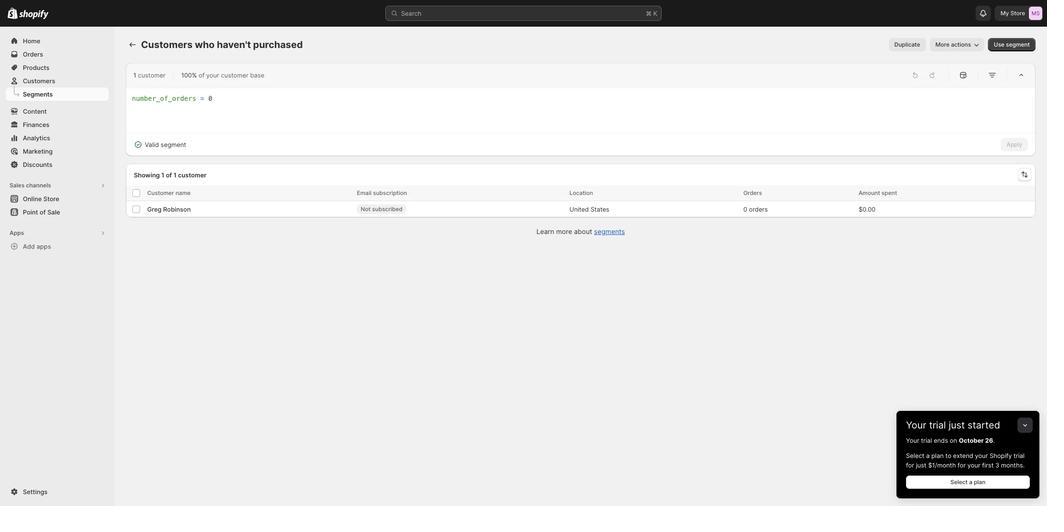 Task type: describe. For each thing, give the bounding box(es) containing it.
store for my store
[[1011, 10, 1025, 17]]

1 for from the left
[[906, 462, 914, 470]]

add apps
[[23, 243, 51, 251]]

not subscribed
[[361, 206, 403, 213]]

content
[[23, 108, 47, 115]]

apps
[[37, 243, 51, 251]]

online store button
[[0, 193, 114, 206]]

customers who haven't purchased
[[141, 39, 303, 51]]

2 horizontal spatial customer
[[221, 71, 249, 79]]

segment for use segment
[[1006, 41, 1030, 48]]

home link
[[6, 34, 109, 48]]

analytics link
[[6, 132, 109, 145]]

100% of your customer base
[[181, 71, 264, 79]]

subscribed
[[372, 206, 403, 213]]

select for select a plan
[[951, 479, 968, 487]]

valid
[[145, 141, 159, 149]]

extend
[[953, 453, 974, 460]]

united
[[570, 206, 589, 213]]

robinson
[[163, 206, 191, 213]]

3
[[996, 462, 1000, 470]]

amount
[[859, 190, 880, 197]]

just inside 'dropdown button'
[[949, 420, 965, 432]]

2 horizontal spatial 1
[[174, 171, 177, 179]]

started
[[968, 420, 1000, 432]]

online store
[[23, 195, 59, 203]]

segments
[[23, 91, 53, 98]]

0
[[744, 206, 747, 213]]

1 horizontal spatial customer
[[178, 171, 207, 179]]

content link
[[6, 105, 109, 118]]

analytics
[[23, 134, 50, 142]]

0 horizontal spatial 1
[[133, 71, 136, 79]]

subscription
[[373, 190, 407, 197]]

your trial just started button
[[897, 412, 1040, 432]]

1 horizontal spatial 1
[[161, 171, 164, 179]]

just inside select a plan to extend your shopify trial for just $1/month for your first 3 months.
[[916, 462, 927, 470]]

name
[[176, 190, 191, 197]]

duplicate button
[[889, 38, 926, 51]]

spent
[[882, 190, 897, 197]]

your trial just started
[[906, 420, 1000, 432]]

products link
[[6, 61, 109, 74]]

email subscription
[[357, 190, 407, 197]]

months.
[[1001, 462, 1025, 470]]

search
[[401, 10, 422, 17]]

learn
[[537, 228, 554, 236]]

channels
[[26, 182, 51, 189]]

apply button
[[1001, 138, 1028, 152]]

select for select a plan to extend your shopify trial for just $1/month for your first 3 months.
[[906, 453, 925, 460]]

customers for customers
[[23, 77, 55, 85]]

$0.00
[[859, 206, 876, 213]]

0 horizontal spatial orders
[[23, 51, 43, 58]]

duplicate
[[895, 41, 920, 48]]

purchased
[[253, 39, 303, 51]]

0 horizontal spatial shopify image
[[8, 8, 18, 19]]

states
[[591, 206, 610, 213]]

a for select a plan
[[969, 479, 973, 487]]

to
[[946, 453, 952, 460]]

valid segment
[[145, 141, 186, 149]]

greg
[[147, 206, 162, 213]]

more actions button
[[930, 38, 985, 51]]

sales
[[10, 182, 25, 189]]

0 vertical spatial your
[[206, 71, 219, 79]]

october
[[959, 437, 984, 445]]

.
[[993, 437, 995, 445]]

use segment button
[[988, 38, 1036, 51]]

my store image
[[1029, 7, 1043, 20]]

a for select a plan to extend your shopify trial for just $1/month for your first 3 months.
[[926, 453, 930, 460]]

segment for valid segment
[[161, 141, 186, 149]]

discounts link
[[6, 158, 109, 172]]

1 vertical spatial of
[[166, 171, 172, 179]]

who
[[195, 39, 215, 51]]

discounts
[[23, 161, 52, 169]]

apps
[[10, 230, 24, 237]]

point of sale link
[[6, 206, 109, 219]]

segments
[[594, 228, 625, 236]]

To create a segment, choose a template or apply a filter. text field
[[132, 94, 1030, 127]]

my store
[[1001, 10, 1025, 17]]

segments link
[[6, 88, 109, 101]]

plan for select a plan
[[974, 479, 986, 487]]

1 vertical spatial your
[[975, 453, 988, 460]]

base
[[250, 71, 264, 79]]

1 customer
[[133, 71, 166, 79]]

your trial ends on october 26 .
[[906, 437, 995, 445]]

⌘ k
[[646, 10, 658, 17]]

settings
[[23, 489, 47, 497]]

finances link
[[6, 118, 109, 132]]

100%
[[181, 71, 197, 79]]

customers link
[[6, 74, 109, 88]]

my
[[1001, 10, 1009, 17]]

greg robinson link
[[147, 205, 191, 214]]

home
[[23, 37, 40, 45]]

haven't
[[217, 39, 251, 51]]

select a plan
[[951, 479, 986, 487]]



Task type: vqa. For each thing, say whether or not it's contained in the screenshot.
base
yes



Task type: locate. For each thing, give the bounding box(es) containing it.
undo image
[[911, 71, 920, 80]]

0 vertical spatial store
[[1011, 10, 1025, 17]]

showing
[[134, 171, 160, 179]]

customers up the segments
[[23, 77, 55, 85]]

of
[[199, 71, 205, 79], [166, 171, 172, 179], [40, 209, 46, 216]]

add
[[23, 243, 35, 251]]

0 vertical spatial trial
[[929, 420, 946, 432]]

trial up ends
[[929, 420, 946, 432]]

0 vertical spatial just
[[949, 420, 965, 432]]

1 vertical spatial orders
[[744, 190, 762, 197]]

1 vertical spatial a
[[969, 479, 973, 487]]

ends
[[934, 437, 948, 445]]

trial
[[929, 420, 946, 432], [921, 437, 932, 445], [1014, 453, 1025, 460]]

actions
[[951, 41, 971, 48]]

2 vertical spatial trial
[[1014, 453, 1025, 460]]

2 horizontal spatial of
[[199, 71, 205, 79]]

online store link
[[6, 193, 109, 206]]

trial up months.
[[1014, 453, 1025, 460]]

0 horizontal spatial customer
[[138, 71, 166, 79]]

0 horizontal spatial select
[[906, 453, 925, 460]]

1 horizontal spatial shopify image
[[19, 10, 49, 19]]

2 for from the left
[[958, 462, 966, 470]]

a up $1/month
[[926, 453, 930, 460]]

1 your from the top
[[906, 420, 927, 432]]

store up "sale"
[[43, 195, 59, 203]]

1 horizontal spatial just
[[949, 420, 965, 432]]

0 vertical spatial orders
[[23, 51, 43, 58]]

1 horizontal spatial orders
[[744, 190, 762, 197]]

apply
[[1007, 141, 1023, 148]]

customers up '1 customer'
[[141, 39, 193, 51]]

select down select a plan to extend your shopify trial for just $1/month for your first 3 months.
[[951, 479, 968, 487]]

store inside 'online store' link
[[43, 195, 59, 203]]

1 horizontal spatial customers
[[141, 39, 193, 51]]

a down select a plan to extend your shopify trial for just $1/month for your first 3 months.
[[969, 479, 973, 487]]

0 horizontal spatial customers
[[23, 77, 55, 85]]

trial left ends
[[921, 437, 932, 445]]

location
[[570, 190, 593, 197]]

trial for just
[[929, 420, 946, 432]]

segment
[[1006, 41, 1030, 48], [161, 141, 186, 149]]

0 horizontal spatial of
[[40, 209, 46, 216]]

1 horizontal spatial for
[[958, 462, 966, 470]]

1 vertical spatial segment
[[161, 141, 186, 149]]

trial inside 'dropdown button'
[[929, 420, 946, 432]]

2 vertical spatial of
[[40, 209, 46, 216]]

26
[[985, 437, 993, 445]]

finances
[[23, 121, 49, 129]]

orders link
[[6, 48, 109, 61]]

more actions
[[936, 41, 971, 48]]

marketing
[[23, 148, 53, 155]]

shopify
[[990, 453, 1012, 460]]

your inside 'dropdown button'
[[906, 420, 927, 432]]

more
[[556, 228, 572, 236]]

0 horizontal spatial plan
[[932, 453, 944, 460]]

of inside button
[[40, 209, 46, 216]]

1 vertical spatial plan
[[974, 479, 986, 487]]

settings link
[[6, 486, 109, 499]]

Editor field
[[132, 94, 1030, 127]]

1 vertical spatial store
[[43, 195, 59, 203]]

of for sale
[[40, 209, 46, 216]]

not
[[361, 206, 371, 213]]

a
[[926, 453, 930, 460], [969, 479, 973, 487]]

your
[[906, 420, 927, 432], [906, 437, 920, 445]]

your trial just started element
[[897, 436, 1040, 499]]

of left "sale"
[[40, 209, 46, 216]]

for left $1/month
[[906, 462, 914, 470]]

select a plan to extend your shopify trial for just $1/month for your first 3 months.
[[906, 453, 1025, 470]]

amount spent
[[859, 190, 897, 197]]

your for your trial ends on october 26 .
[[906, 437, 920, 445]]

shopify image
[[8, 8, 18, 19], [19, 10, 49, 19]]

orders
[[23, 51, 43, 58], [744, 190, 762, 197]]

of for your
[[199, 71, 205, 79]]

redo image
[[928, 71, 937, 80]]

your up the first at the bottom
[[975, 453, 988, 460]]

plan
[[932, 453, 944, 460], [974, 479, 986, 487]]

add apps button
[[6, 240, 109, 253]]

first
[[982, 462, 994, 470]]

about
[[574, 228, 592, 236]]

your for your trial just started
[[906, 420, 927, 432]]

customer name
[[147, 190, 191, 197]]

1 horizontal spatial plan
[[974, 479, 986, 487]]

of right the 100%
[[199, 71, 205, 79]]

orders
[[749, 206, 768, 213]]

0 horizontal spatial a
[[926, 453, 930, 460]]

customer up name
[[178, 171, 207, 179]]

1
[[133, 71, 136, 79], [161, 171, 164, 179], [174, 171, 177, 179]]

0 orders
[[744, 206, 768, 213]]

learn more about segments
[[537, 228, 625, 236]]

your up your trial ends on october 26 .
[[906, 420, 927, 432]]

more
[[936, 41, 950, 48]]

your
[[206, 71, 219, 79], [975, 453, 988, 460], [968, 462, 981, 470]]

1 horizontal spatial of
[[166, 171, 172, 179]]

segment inside button
[[1006, 41, 1030, 48]]

0 vertical spatial segment
[[1006, 41, 1030, 48]]

1 horizontal spatial store
[[1011, 10, 1025, 17]]

your right the 100%
[[206, 71, 219, 79]]

your left the first at the bottom
[[968, 462, 981, 470]]

1 horizontal spatial select
[[951, 479, 968, 487]]

1 horizontal spatial a
[[969, 479, 973, 487]]

⌘
[[646, 10, 652, 17]]

select a plan link
[[906, 476, 1030, 490]]

store right my
[[1011, 10, 1025, 17]]

trial for ends
[[921, 437, 932, 445]]

0 horizontal spatial segment
[[161, 141, 186, 149]]

0 vertical spatial of
[[199, 71, 205, 79]]

customers for customers who haven't purchased
[[141, 39, 193, 51]]

0 vertical spatial a
[[926, 453, 930, 460]]

apps button
[[6, 227, 109, 240]]

just up on
[[949, 420, 965, 432]]

for down extend
[[958, 462, 966, 470]]

1 vertical spatial just
[[916, 462, 927, 470]]

1 vertical spatial select
[[951, 479, 968, 487]]

1 vertical spatial trial
[[921, 437, 932, 445]]

use
[[994, 41, 1005, 48]]

0 vertical spatial plan
[[932, 453, 944, 460]]

1 vertical spatial customers
[[23, 77, 55, 85]]

plan inside select a plan to extend your shopify trial for just $1/month for your first 3 months.
[[932, 453, 944, 460]]

orders up 0 orders
[[744, 190, 762, 197]]

select left to
[[906, 453, 925, 460]]

orders down home
[[23, 51, 43, 58]]

showing 1 of 1 customer
[[134, 171, 207, 179]]

sales channels
[[10, 182, 51, 189]]

your left ends
[[906, 437, 920, 445]]

products
[[23, 64, 49, 71]]

0 vertical spatial your
[[906, 420, 927, 432]]

segment right 'valid'
[[161, 141, 186, 149]]

select
[[906, 453, 925, 460], [951, 479, 968, 487]]

store for online store
[[43, 195, 59, 203]]

point
[[23, 209, 38, 216]]

0 horizontal spatial store
[[43, 195, 59, 203]]

k
[[654, 10, 658, 17]]

customer left "base"
[[221, 71, 249, 79]]

0 vertical spatial select
[[906, 453, 925, 460]]

plan for select a plan to extend your shopify trial for just $1/month for your first 3 months.
[[932, 453, 944, 460]]

$1/month
[[928, 462, 956, 470]]

use segment
[[994, 41, 1030, 48]]

customer left the 100%
[[138, 71, 166, 79]]

0 horizontal spatial just
[[916, 462, 927, 470]]

customer
[[147, 190, 174, 197]]

marketing link
[[6, 145, 109, 158]]

point of sale
[[23, 209, 60, 216]]

valid segment alert
[[126, 133, 194, 156]]

segment right 'use'
[[1006, 41, 1030, 48]]

1 horizontal spatial segment
[[1006, 41, 1030, 48]]

select inside select a plan to extend your shopify trial for just $1/month for your first 3 months.
[[906, 453, 925, 460]]

greg robinson
[[147, 206, 191, 213]]

segment inside alert
[[161, 141, 186, 149]]

just
[[949, 420, 965, 432], [916, 462, 927, 470]]

plan down the first at the bottom
[[974, 479, 986, 487]]

customers
[[141, 39, 193, 51], [23, 77, 55, 85]]

of up the customer name
[[166, 171, 172, 179]]

0 horizontal spatial for
[[906, 462, 914, 470]]

customer
[[138, 71, 166, 79], [221, 71, 249, 79], [178, 171, 207, 179]]

email
[[357, 190, 372, 197]]

segments link
[[594, 228, 625, 236]]

sales channels button
[[6, 179, 109, 193]]

plan up $1/month
[[932, 453, 944, 460]]

trial inside select a plan to extend your shopify trial for just $1/month for your first 3 months.
[[1014, 453, 1025, 460]]

0 vertical spatial customers
[[141, 39, 193, 51]]

2 vertical spatial your
[[968, 462, 981, 470]]

just left $1/month
[[916, 462, 927, 470]]

1 vertical spatial your
[[906, 437, 920, 445]]

sale
[[47, 209, 60, 216]]

2 your from the top
[[906, 437, 920, 445]]

a inside select a plan to extend your shopify trial for just $1/month for your first 3 months.
[[926, 453, 930, 460]]



